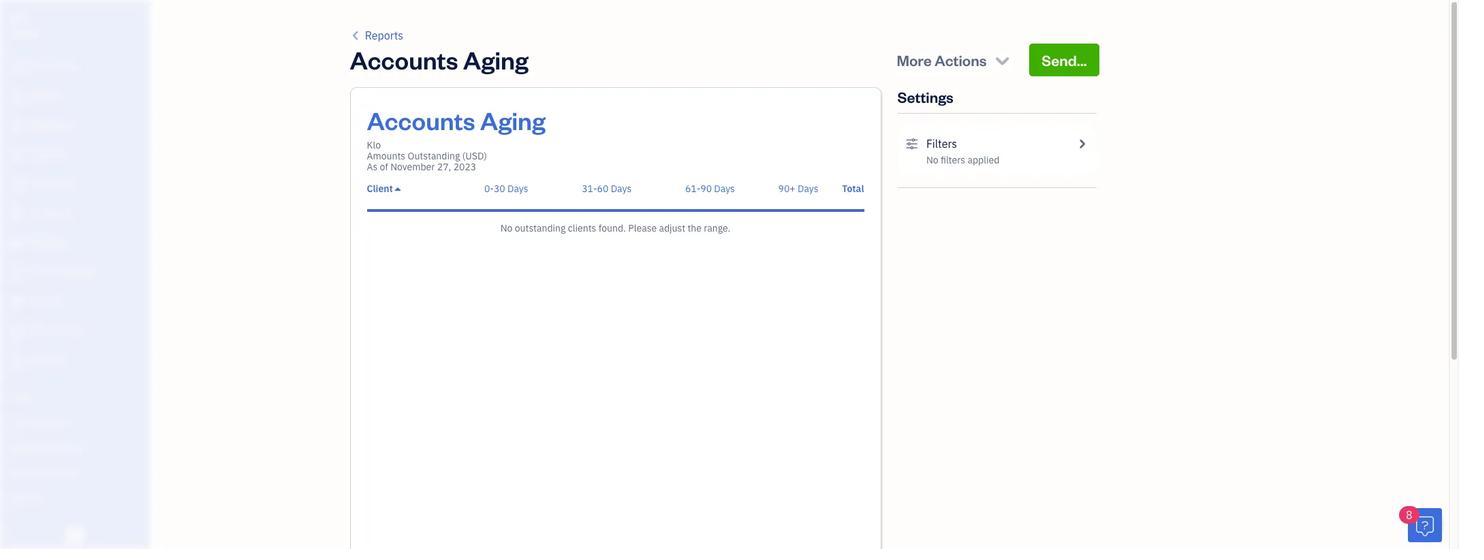 Task type: describe. For each thing, give the bounding box(es) containing it.
outstanding
[[515, 222, 566, 234]]

please
[[628, 222, 657, 234]]

send… button
[[1030, 44, 1099, 76]]

chevronright image
[[1076, 136, 1088, 152]]

8
[[1406, 508, 1413, 522]]

client
[[367, 183, 393, 195]]

1 horizontal spatial settings
[[898, 87, 954, 106]]

client link
[[367, 183, 401, 195]]

range.
[[704, 222, 731, 234]]

services
[[49, 442, 82, 453]]

31-
[[582, 183, 597, 195]]

no outstanding clients found. please adjust the range.
[[501, 222, 731, 234]]

days for 0-30 days
[[508, 183, 528, 195]]

report image
[[9, 354, 25, 367]]

dashboard image
[[9, 61, 25, 74]]

chevronleft image
[[350, 27, 362, 44]]

days for 31-60 days
[[611, 183, 632, 195]]

freshbooks image
[[64, 527, 86, 544]]

apps link
[[3, 386, 146, 410]]

61-
[[685, 183, 701, 195]]

and
[[33, 442, 47, 453]]

team members link
[[3, 411, 146, 435]]

items and services
[[10, 442, 82, 453]]

connections
[[32, 467, 80, 478]]

27,
[[437, 161, 451, 173]]

no for no filters applied
[[927, 154, 939, 166]]

owner
[[11, 27, 38, 38]]

items
[[10, 442, 31, 453]]

settings inside main element
[[10, 493, 41, 504]]

apps
[[10, 392, 30, 403]]

november
[[391, 161, 435, 173]]

klo inside klo owner
[[11, 12, 26, 25]]

resource center badge image
[[1408, 508, 1442, 542]]

30
[[494, 183, 505, 195]]

adjust
[[659, 222, 686, 234]]

0-
[[484, 183, 494, 195]]

klo owner
[[11, 12, 38, 38]]

clients
[[568, 222, 597, 234]]

bank connections
[[10, 467, 80, 478]]

days for 61-90 days
[[714, 183, 735, 195]]

4 days from the left
[[798, 183, 819, 195]]

31-60 days
[[582, 183, 632, 195]]

klo inside the accounts aging klo amounts outstanding ( usd ) as of november 27, 2023
[[367, 139, 381, 151]]

caretup image
[[395, 183, 401, 194]]

team
[[10, 417, 32, 428]]

filters
[[927, 137, 957, 151]]

applied
[[968, 154, 1000, 166]]

(
[[462, 150, 466, 162]]

items and services link
[[3, 436, 146, 460]]

the
[[688, 222, 702, 234]]

no filters applied
[[927, 154, 1000, 166]]

aging for accounts aging klo amounts outstanding ( usd ) as of november 27, 2023
[[480, 104, 546, 136]]

bank
[[10, 467, 30, 478]]

more actions
[[897, 50, 987, 69]]

chevrondown image
[[993, 50, 1012, 69]]

more
[[897, 50, 932, 69]]



Task type: vqa. For each thing, say whether or not it's contained in the screenshot.
31-
yes



Task type: locate. For each thing, give the bounding box(es) containing it.
0 vertical spatial settings
[[898, 87, 954, 106]]

2 days from the left
[[611, 183, 632, 195]]

more actions button
[[885, 44, 1024, 76]]

settings image
[[906, 136, 918, 152]]

project image
[[9, 236, 25, 250]]

of
[[380, 161, 388, 173]]

0 horizontal spatial klo
[[11, 12, 26, 25]]

send…
[[1042, 50, 1087, 69]]

outstanding
[[408, 150, 460, 162]]

client image
[[9, 90, 25, 104]]

accounts inside the accounts aging klo amounts outstanding ( usd ) as of november 27, 2023
[[367, 104, 475, 136]]

klo up the as
[[367, 139, 381, 151]]

2023
[[454, 161, 476, 173]]

aging
[[463, 44, 529, 76], [480, 104, 546, 136]]

)
[[484, 150, 487, 162]]

settings down the 'bank'
[[10, 493, 41, 504]]

accounts up outstanding
[[367, 104, 475, 136]]

accounts aging klo amounts outstanding ( usd ) as of november 27, 2023
[[367, 104, 546, 173]]

0 vertical spatial klo
[[11, 12, 26, 25]]

money image
[[9, 295, 25, 309]]

team members
[[10, 417, 70, 428]]

no left outstanding
[[501, 222, 513, 234]]

no
[[927, 154, 939, 166], [501, 222, 513, 234]]

3 days from the left
[[714, 183, 735, 195]]

invoice image
[[9, 149, 25, 162]]

reports button
[[350, 27, 403, 44]]

1 vertical spatial settings
[[10, 493, 41, 504]]

0 horizontal spatial settings
[[10, 493, 41, 504]]

amounts
[[367, 150, 406, 162]]

1 vertical spatial accounts
[[367, 104, 475, 136]]

accounts down reports
[[350, 44, 458, 76]]

1 vertical spatial klo
[[367, 139, 381, 151]]

accounts for accounts aging klo amounts outstanding ( usd ) as of november 27, 2023
[[367, 104, 475, 136]]

61-90 days
[[685, 183, 735, 195]]

8 button
[[1400, 506, 1442, 542]]

filters
[[941, 154, 966, 166]]

klo
[[11, 12, 26, 25], [367, 139, 381, 151]]

usd
[[466, 150, 484, 162]]

expense image
[[9, 207, 25, 221]]

90
[[701, 183, 712, 195]]

days right the 90+
[[798, 183, 819, 195]]

1 vertical spatial no
[[501, 222, 513, 234]]

0 vertical spatial aging
[[463, 44, 529, 76]]

members
[[33, 417, 70, 428]]

as
[[367, 161, 378, 173]]

total link
[[842, 183, 864, 195]]

total
[[842, 183, 864, 195]]

0 vertical spatial accounts
[[350, 44, 458, 76]]

days right 90
[[714, 183, 735, 195]]

90+ days
[[778, 183, 819, 195]]

1 days from the left
[[508, 183, 528, 195]]

0 horizontal spatial no
[[501, 222, 513, 234]]

payment image
[[9, 178, 25, 191]]

accounts aging
[[350, 44, 529, 76]]

estimate image
[[9, 119, 25, 133]]

klo up owner
[[11, 12, 26, 25]]

no for no outstanding clients found. please adjust the range.
[[501, 222, 513, 234]]

timer image
[[9, 266, 25, 279]]

main element
[[0, 0, 184, 549]]

found.
[[599, 222, 626, 234]]

days right 30
[[508, 183, 528, 195]]

aging for accounts aging
[[463, 44, 529, 76]]

bank connections link
[[3, 461, 146, 485]]

settings down more
[[898, 87, 954, 106]]

1 vertical spatial aging
[[480, 104, 546, 136]]

settings link
[[3, 486, 146, 510]]

accounts for accounts aging
[[350, 44, 458, 76]]

0-30 days
[[484, 183, 528, 195]]

settings
[[898, 87, 954, 106], [10, 493, 41, 504]]

chart image
[[9, 324, 25, 338]]

90+
[[778, 183, 796, 195]]

days right 60
[[611, 183, 632, 195]]

days
[[508, 183, 528, 195], [611, 183, 632, 195], [714, 183, 735, 195], [798, 183, 819, 195]]

1 horizontal spatial klo
[[367, 139, 381, 151]]

reports
[[365, 29, 403, 42]]

1 horizontal spatial no
[[927, 154, 939, 166]]

60
[[597, 183, 609, 195]]

0 vertical spatial no
[[927, 154, 939, 166]]

aging inside the accounts aging klo amounts outstanding ( usd ) as of november 27, 2023
[[480, 104, 546, 136]]

no down filters
[[927, 154, 939, 166]]

accounts
[[350, 44, 458, 76], [367, 104, 475, 136]]

actions
[[935, 50, 987, 69]]



